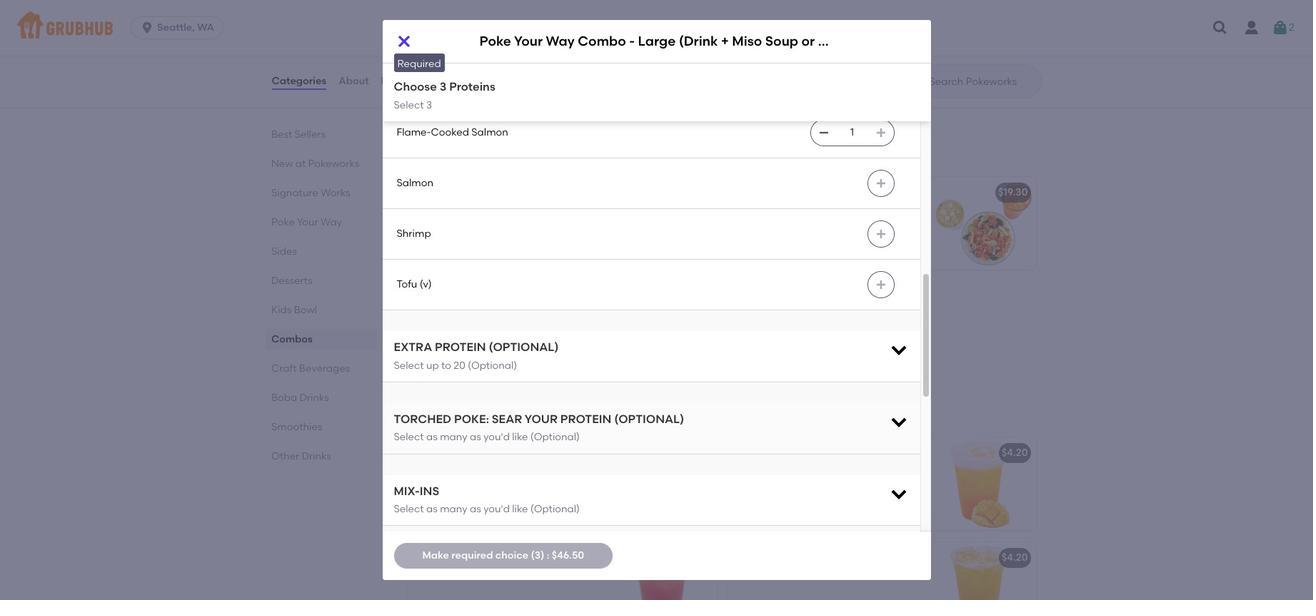Task type: vqa. For each thing, say whether or not it's contained in the screenshot.
Yolk- One Arts Plaza
no



Task type: locate. For each thing, give the bounding box(es) containing it.
your down 'signature works'
[[297, 216, 318, 229]]

chicken
[[417, 51, 456, 63]]

2 vertical spatial or
[[631, 187, 641, 199]]

proteins
[[791, 207, 830, 219], [447, 312, 486, 324]]

mango
[[737, 447, 771, 459]]

many up lilikoi lemonade
[[440, 432, 468, 444]]

0 horizontal spatial proteins
[[447, 312, 486, 324]]

2 horizontal spatial +
[[721, 33, 729, 50]]

miso inside signature works combo (drink + miso soup or kettle chips) button
[[579, 187, 602, 199]]

4 select from the top
[[394, 504, 424, 516]]

(optional) right 20
[[468, 360, 517, 372]]

your
[[855, 207, 876, 219], [511, 312, 532, 324]]

svg image
[[1212, 19, 1229, 36], [1272, 19, 1289, 36], [140, 21, 154, 35], [875, 127, 887, 139], [875, 279, 887, 291], [889, 412, 909, 432], [889, 484, 909, 504]]

0 horizontal spatial pokeworks
[[308, 158, 359, 170]]

1 horizontal spatial 3
[[440, 80, 447, 94]]

1 horizontal spatial flavor.
[[737, 236, 766, 248]]

poke
[[480, 33, 511, 50], [271, 216, 295, 229]]

0 vertical spatial to
[[770, 207, 780, 219]]

0 vertical spatial way
[[546, 33, 575, 50]]

make
[[422, 550, 449, 562]]

$4.20 for lilikoi lemonade image on the bottom of the page
[[682, 447, 708, 459]]

2 you'd from the top
[[484, 504, 510, 516]]

0 vertical spatial toppings,
[[817, 221, 862, 233]]

1 vertical spatial many
[[440, 504, 468, 516]]

1 horizontal spatial chips)
[[859, 33, 902, 50]]

drinks right other
[[301, 451, 331, 463]]

proteins right the three
[[447, 312, 486, 324]]

select inside mix-ins select as many as you'd like (optional)
[[394, 504, 424, 516]]

1 vertical spatial of
[[570, 312, 580, 324]]

2 horizontal spatial or
[[802, 33, 815, 50]]

1 horizontal spatial way
[[546, 33, 575, 50]]

flavor. inside mix up to 2 proteins with your choice of base, mix-ins, toppings, and flavor.
[[737, 236, 766, 248]]

0 vertical spatial combo
[[578, 33, 626, 50]]

with
[[493, 51, 513, 63], [832, 207, 853, 219], [489, 312, 509, 324]]

tuna for spicy tuna
[[425, 76, 449, 88]]

ins
[[420, 485, 439, 498]]

3 down choose
[[426, 99, 432, 111]]

lemonade inside strawberry lemonade button
[[473, 552, 526, 564]]

and
[[450, 95, 469, 107], [865, 221, 884, 233], [502, 326, 522, 338]]

0 vertical spatial drinks
[[299, 392, 329, 404]]

0 vertical spatial like
[[512, 432, 528, 444]]

kettle inside button
[[644, 187, 673, 199]]

0 vertical spatial protein
[[435, 341, 486, 354]]

flavor. up extra protein (optional) select up to 20 (optional)
[[524, 326, 553, 338]]

0 horizontal spatial craft
[[271, 363, 296, 375]]

works
[[467, 187, 497, 199], [320, 187, 350, 199]]

1 horizontal spatial (optional)
[[614, 413, 684, 426]]

$4.20 for mango lemonade image
[[1002, 447, 1028, 459]]

way up rice,
[[546, 33, 575, 50]]

works down flame-cooked salmon
[[467, 187, 497, 199]]

way for poke your way combo - large (drink + miso soup or kettle chips)
[[546, 33, 575, 50]]

works inside button
[[467, 187, 497, 199]]

signature for signature works
[[271, 187, 318, 199]]

protein up 20
[[435, 341, 486, 354]]

0 vertical spatial chips)
[[859, 33, 902, 50]]

soup inside button
[[604, 187, 629, 199]]

1 vertical spatial drinks
[[301, 451, 331, 463]]

1 vertical spatial combo
[[500, 187, 536, 199]]

2 horizontal spatial choice
[[879, 207, 911, 219]]

boba
[[271, 392, 297, 404]]

ins, right mix
[[436, 326, 452, 338]]

1 horizontal spatial your
[[855, 207, 876, 219]]

(optional) inside extra protein (optional) select up to 20 (optional)
[[489, 341, 559, 354]]

salmon right cooked
[[472, 126, 508, 138]]

3
[[440, 80, 447, 94], [426, 99, 432, 111]]

tuna right ahi
[[415, 25, 439, 37]]

flavor. down base,
[[737, 236, 766, 248]]

0 vertical spatial pokeworks
[[472, 95, 523, 107]]

1 horizontal spatial 2
[[1289, 21, 1295, 33]]

1 vertical spatial beverages
[[449, 404, 528, 422]]

lemonade for lilikoi lemonade
[[447, 447, 500, 459]]

beverages
[[299, 363, 350, 375], [449, 404, 528, 422]]

0 vertical spatial your
[[514, 33, 543, 50]]

0 vertical spatial your
[[855, 207, 876, 219]]

1 horizontal spatial to
[[770, 207, 780, 219]]

to left 20
[[441, 360, 451, 372]]

strawberry lemonade
[[417, 552, 526, 564]]

way
[[546, 33, 575, 50], [320, 216, 342, 229]]

0 horizontal spatial craft beverages
[[271, 363, 350, 375]]

kettle
[[818, 33, 856, 50], [644, 187, 673, 199]]

salmon down flame-
[[397, 177, 434, 189]]

0 horizontal spatial toppings,
[[454, 326, 500, 338]]

your for poke your way combo - large (drink + miso soup or kettle chips)
[[514, 33, 543, 50]]

signature up shrimp
[[417, 187, 465, 199]]

lemonade
[[447, 447, 500, 459], [773, 447, 826, 459], [473, 552, 526, 564]]

(optional) inside extra protein (optional) select up to 20 (optional)
[[468, 360, 517, 372]]

with inside 'three proteins with your choice of mix ins, toppings, and flavor.'
[[489, 312, 509, 324]]

0 vertical spatial miso
[[732, 33, 762, 50]]

up
[[755, 207, 768, 219], [426, 360, 439, 372]]

lemonade left (3)
[[473, 552, 526, 564]]

0 horizontal spatial flavor.
[[524, 326, 553, 338]]

beverages up lilikoi lemonade
[[449, 404, 528, 422]]

combos down cooked
[[405, 144, 468, 162]]

many up make
[[440, 504, 468, 516]]

protein right your
[[561, 413, 612, 426]]

0 horizontal spatial miso
[[579, 187, 602, 199]]

poke your way
[[271, 216, 342, 229]]

$19.30
[[999, 187, 1028, 199]]

2 like from the top
[[512, 504, 528, 516]]

1 vertical spatial (optional)
[[531, 432, 580, 444]]

1 vertical spatial up
[[426, 360, 439, 372]]

Input item quantity number field
[[837, 19, 868, 44], [837, 120, 868, 146]]

0 horizontal spatial up
[[426, 360, 439, 372]]

pokeworks inside chicken or tofu with white rice, sweet corn, mandarin orange, edamame, surimi salad, wonton crisps, and pokeworks classic
[[472, 95, 523, 107]]

2 input item quantity number field from the top
[[837, 120, 868, 146]]

1 vertical spatial and
[[865, 221, 884, 233]]

protein
[[435, 341, 486, 354], [561, 413, 612, 426]]

signature inside signature works combo (drink + miso soup or kettle chips) button
[[417, 187, 465, 199]]

signature down at
[[271, 187, 318, 199]]

0 vertical spatial proteins
[[791, 207, 830, 219]]

0 horizontal spatial your
[[297, 216, 318, 229]]

works down new at pokeworks
[[320, 187, 350, 199]]

0 horizontal spatial (drink
[[538, 187, 568, 199]]

3 up crisps,
[[440, 80, 447, 94]]

required
[[452, 550, 493, 562]]

select inside torched poke: sear your protein (optional) select as many as you'd like (optional)
[[394, 432, 424, 444]]

works for signature works combo (drink + miso soup or kettle chips)
[[467, 187, 497, 199]]

1 input item quantity number field from the top
[[837, 19, 868, 44]]

many inside torched poke: sear your protein (optional) select as many as you'd like (optional)
[[440, 432, 468, 444]]

protein inside torched poke: sear your protein (optional) select as many as you'd like (optional)
[[561, 413, 612, 426]]

your
[[514, 33, 543, 50], [297, 216, 318, 229]]

poke up sides
[[271, 216, 295, 229]]

1 vertical spatial your
[[511, 312, 532, 324]]

proteins up mix-
[[791, 207, 830, 219]]

of
[[737, 221, 746, 233], [570, 312, 580, 324]]

at
[[295, 158, 306, 170]]

0 horizontal spatial way
[[320, 216, 342, 229]]

1 vertical spatial like
[[512, 504, 528, 516]]

1 vertical spatial (optional)
[[614, 413, 684, 426]]

select
[[394, 99, 424, 111], [394, 360, 424, 372], [394, 432, 424, 444], [394, 504, 424, 516]]

1 horizontal spatial up
[[755, 207, 768, 219]]

craft beverages
[[271, 363, 350, 375], [405, 404, 528, 422]]

select down choose
[[394, 99, 424, 111]]

pokeworks down surimi
[[472, 95, 523, 107]]

your for poke your way
[[297, 216, 318, 229]]

signature works combo (drink + miso soup or kettle chips) button
[[408, 177, 717, 270]]

select down extra
[[394, 360, 424, 372]]

poke up tofu at the left top of the page
[[480, 33, 511, 50]]

(3)
[[531, 550, 545, 562]]

1 many from the top
[[440, 432, 468, 444]]

(optional) up lilikoi lemonade image on the bottom of the page
[[614, 413, 684, 426]]

0 horizontal spatial 2
[[783, 207, 788, 219]]

drinks right boba
[[299, 392, 329, 404]]

1 horizontal spatial works
[[467, 187, 497, 199]]

kids bowl image
[[610, 22, 717, 114]]

0 vertical spatial many
[[440, 432, 468, 444]]

1 select from the top
[[394, 99, 424, 111]]

0 vertical spatial of
[[737, 221, 746, 233]]

(optional) down your
[[531, 432, 580, 444]]

2 vertical spatial (optional)
[[531, 504, 580, 516]]

torched
[[394, 413, 451, 426]]

to up mix-
[[770, 207, 780, 219]]

2 button
[[1272, 15, 1295, 41]]

0 vertical spatial or
[[802, 33, 815, 50]]

0 horizontal spatial combo
[[500, 187, 536, 199]]

0 horizontal spatial (optional)
[[489, 341, 559, 354]]

(drink inside button
[[538, 187, 568, 199]]

strawberry lemonade image
[[610, 543, 717, 601]]

0 horizontal spatial and
[[450, 95, 469, 107]]

like up make required choice (3) : $46.50
[[512, 504, 528, 516]]

0 vertical spatial choice
[[879, 207, 911, 219]]

classic
[[525, 95, 560, 107]]

$4.20
[[682, 447, 708, 459], [1002, 447, 1028, 459], [1002, 552, 1028, 564]]

select down torched
[[394, 432, 424, 444]]

desserts
[[271, 275, 312, 287]]

0 horizontal spatial soup
[[604, 187, 629, 199]]

0 horizontal spatial +
[[570, 187, 576, 199]]

1 like from the top
[[512, 432, 528, 444]]

beverages up boba drinks
[[299, 363, 350, 375]]

you'd
[[484, 432, 510, 444], [484, 504, 510, 516]]

lemonade down poke:
[[447, 447, 500, 459]]

0 horizontal spatial works
[[320, 187, 350, 199]]

(optional) inside mix-ins select as many as you'd like (optional)
[[531, 504, 580, 516]]

up up base,
[[755, 207, 768, 219]]

like down sear
[[512, 432, 528, 444]]

craft beverages up boba drinks
[[271, 363, 350, 375]]

works for signature works
[[320, 187, 350, 199]]

combo
[[578, 33, 626, 50], [500, 187, 536, 199]]

2 vertical spatial choice
[[496, 550, 529, 562]]

tuna
[[415, 25, 439, 37], [425, 76, 449, 88]]

up down extra
[[426, 360, 439, 372]]

lemonade for mango lemonade
[[773, 447, 826, 459]]

craft up boba
[[271, 363, 296, 375]]

select down mix-
[[394, 504, 424, 516]]

mix
[[417, 326, 434, 338]]

1 horizontal spatial your
[[514, 33, 543, 50]]

combos
[[405, 144, 468, 162], [271, 334, 312, 346]]

1 vertical spatial poke
[[271, 216, 295, 229]]

ahi
[[397, 25, 413, 37]]

combos down kids bowl
[[271, 334, 312, 346]]

0 vertical spatial and
[[450, 95, 469, 107]]

1 vertical spatial ins,
[[436, 326, 452, 338]]

0 horizontal spatial poke
[[271, 216, 295, 229]]

0 vertical spatial salmon
[[472, 126, 508, 138]]

1 vertical spatial craft
[[405, 404, 445, 422]]

1 horizontal spatial or
[[631, 187, 641, 199]]

orange,
[[525, 66, 562, 78]]

pokeworks right at
[[308, 158, 359, 170]]

0 horizontal spatial choice
[[496, 550, 529, 562]]

1 horizontal spatial combos
[[405, 144, 468, 162]]

1 horizontal spatial signature
[[417, 187, 465, 199]]

miso
[[732, 33, 762, 50], [579, 187, 602, 199]]

1 horizontal spatial choice
[[535, 312, 568, 324]]

1 vertical spatial with
[[832, 207, 853, 219]]

0 horizontal spatial kettle
[[644, 187, 673, 199]]

of inside 'three proteins with your choice of mix ins, toppings, and flavor.'
[[570, 312, 580, 324]]

toppings,
[[817, 221, 862, 233], [454, 326, 500, 338]]

1 vertical spatial way
[[320, 216, 342, 229]]

(optional) up :
[[531, 504, 580, 516]]

(optional) inside torched poke: sear your protein (optional) select as many as you'd like (optional)
[[614, 413, 684, 426]]

(optional) down 'three proteins with your choice of mix ins, toppings, and flavor.'
[[489, 341, 559, 354]]

1 vertical spatial tuna
[[425, 76, 449, 88]]

poke your way combo - large (drink + miso soup or kettle chips)
[[480, 33, 902, 50]]

0 horizontal spatial or
[[459, 51, 469, 63]]

mix
[[737, 207, 753, 219]]

(optional)
[[489, 341, 559, 354], [614, 413, 684, 426]]

+
[[705, 31, 711, 43], [721, 33, 729, 50], [570, 187, 576, 199]]

0 vertical spatial craft beverages
[[271, 363, 350, 375]]

1 vertical spatial (drink
[[538, 187, 568, 199]]

1 vertical spatial chips)
[[675, 187, 707, 199]]

like inside torched poke: sear your protein (optional) select as many as you'd like (optional)
[[512, 432, 528, 444]]

way down 'signature works'
[[320, 216, 342, 229]]

1 vertical spatial or
[[459, 51, 469, 63]]

choose
[[394, 80, 437, 94]]

mix up to 2 proteins with your choice of base, mix-ins, toppings, and flavor.
[[737, 207, 911, 248]]

svg image
[[395, 33, 412, 50], [818, 127, 830, 139], [875, 178, 887, 189], [875, 229, 887, 240], [889, 340, 909, 360]]

sellers
[[294, 129, 325, 141]]

0 horizontal spatial beverages
[[299, 363, 350, 375]]

0 horizontal spatial ins,
[[436, 326, 452, 338]]

0 vertical spatial combos
[[405, 144, 468, 162]]

0 vertical spatial (optional)
[[489, 341, 559, 354]]

1 horizontal spatial proteins
[[791, 207, 830, 219]]

0 horizontal spatial chips)
[[675, 187, 707, 199]]

combo inside signature works combo (drink + miso soup or kettle chips) button
[[500, 187, 536, 199]]

salmon
[[472, 126, 508, 138], [397, 177, 434, 189]]

ins, inside 'three proteins with your choice of mix ins, toppings, and flavor.'
[[436, 326, 452, 338]]

surimi
[[473, 80, 502, 92]]

lemonade right mango
[[773, 447, 826, 459]]

toppings, up extra protein (optional) select up to 20 (optional)
[[454, 326, 500, 338]]

2 inside button
[[1289, 21, 1295, 33]]

1 horizontal spatial kettle
[[818, 33, 856, 50]]

$4.20 inside button
[[1002, 552, 1028, 564]]

your up white
[[514, 33, 543, 50]]

(drink
[[679, 33, 718, 50], [538, 187, 568, 199]]

you'd up make required choice (3) : $46.50
[[484, 504, 510, 516]]

0 vertical spatial soup
[[766, 33, 799, 50]]

1 vertical spatial miso
[[579, 187, 602, 199]]

ins, right base,
[[799, 221, 815, 233]]

1 you'd from the top
[[484, 432, 510, 444]]

2 many from the top
[[440, 504, 468, 516]]

soup
[[766, 33, 799, 50], [604, 187, 629, 199]]

1 horizontal spatial protein
[[561, 413, 612, 426]]

choice
[[879, 207, 911, 219], [535, 312, 568, 324], [496, 550, 529, 562]]

or
[[802, 33, 815, 50], [459, 51, 469, 63], [631, 187, 641, 199]]

many
[[440, 432, 468, 444], [440, 504, 468, 516]]

tuna up crisps,
[[425, 76, 449, 88]]

select inside choose 3 proteins select 3
[[394, 99, 424, 111]]

craft beverages up lilikoi lemonade
[[405, 404, 528, 422]]

toppings, right mix-
[[817, 221, 862, 233]]

kids
[[271, 304, 291, 316]]

drinks for other drinks
[[301, 451, 331, 463]]

2 select from the top
[[394, 360, 424, 372]]

0 horizontal spatial salmon
[[397, 177, 434, 189]]

you'd down sear
[[484, 432, 510, 444]]

craft up lilikoi
[[405, 404, 445, 422]]

3 select from the top
[[394, 432, 424, 444]]



Task type: describe. For each thing, give the bounding box(es) containing it.
your inside mix up to 2 proteins with your choice of base, mix-ins, toppings, and flavor.
[[855, 207, 876, 219]]

:
[[547, 550, 550, 562]]

wonton
[[536, 80, 572, 92]]

and inside mix up to 2 proteins with your choice of base, mix-ins, toppings, and flavor.
[[865, 221, 884, 233]]

or inside chicken or tofu with white rice, sweet corn, mandarin orange, edamame, surimi salad, wonton crisps, and pokeworks classic
[[459, 51, 469, 63]]

$46.50
[[552, 550, 584, 562]]

up inside extra protein (optional) select up to 20 (optional)
[[426, 360, 439, 372]]

mandarin
[[475, 66, 522, 78]]

up inside mix up to 2 proteins with your choice of base, mix-ins, toppings, and flavor.
[[755, 207, 768, 219]]

poke your way combo - regular (drink + miso soup or kettle chips) image
[[930, 177, 1037, 270]]

smoothies
[[271, 421, 322, 434]]

mix-
[[394, 485, 420, 498]]

about
[[339, 75, 369, 87]]

categories
[[272, 75, 327, 87]]

0 vertical spatial beverages
[[299, 363, 350, 375]]

1 horizontal spatial soup
[[766, 33, 799, 50]]

tofu
[[471, 51, 491, 63]]

0 vertical spatial (drink
[[679, 33, 718, 50]]

tofu
[[397, 278, 417, 291]]

new
[[271, 158, 293, 170]]

seattle, wa
[[157, 21, 214, 34]]

-
[[629, 33, 635, 50]]

1 horizontal spatial beverages
[[449, 404, 528, 422]]

ahi tuna
[[397, 25, 439, 37]]

signature for signature works combo (drink + miso soup or kettle chips)
[[417, 187, 465, 199]]

strawberry lemonade button
[[408, 543, 717, 601]]

0 vertical spatial 3
[[440, 80, 447, 94]]

Search Pokeworks search field
[[928, 75, 1037, 89]]

0 horizontal spatial 3
[[426, 99, 432, 111]]

three
[[417, 312, 445, 324]]

mango lemonade image
[[930, 438, 1037, 531]]

way for poke your way
[[320, 216, 342, 229]]

lilikoi lemonade
[[417, 447, 500, 459]]

rice,
[[544, 51, 565, 63]]

chips) inside signature works combo (drink + miso soup or kettle chips) button
[[675, 187, 707, 199]]

or inside button
[[631, 187, 641, 199]]

select inside extra protein (optional) select up to 20 (optional)
[[394, 360, 424, 372]]

1 horizontal spatial +
[[705, 31, 711, 43]]

make required choice (3) : $46.50
[[422, 550, 584, 562]]

seattle,
[[157, 21, 195, 34]]

kids bowl
[[271, 304, 317, 316]]

choose 3 proteins select 3
[[394, 80, 496, 111]]

2 inside mix up to 2 proteins with your choice of base, mix-ins, toppings, and flavor.
[[783, 207, 788, 219]]

about button
[[338, 56, 370, 107]]

poke for poke your way
[[271, 216, 295, 229]]

svg image inside seattle, wa button
[[140, 21, 154, 35]]

torched poke: sear your protein (optional) select as many as you'd like (optional)
[[394, 413, 684, 444]]

salad,
[[504, 80, 533, 92]]

large
[[638, 33, 676, 50]]

best sellers
[[271, 129, 325, 141]]

poke for poke your way combo - large (drink + miso soup or kettle chips)
[[480, 33, 511, 50]]

new at pokeworks
[[271, 158, 359, 170]]

toppings, inside mix up to 2 proteins with your choice of base, mix-ins, toppings, and flavor.
[[817, 221, 862, 233]]

lilikoi
[[417, 447, 445, 459]]

required
[[397, 58, 441, 70]]

choice inside 'three proteins with your choice of mix ins, toppings, and flavor.'
[[535, 312, 568, 324]]

as up required
[[470, 504, 481, 516]]

crisps,
[[417, 95, 447, 107]]

$4.20 button
[[728, 543, 1037, 601]]

extra protein (optional) select up to 20 (optional)
[[394, 341, 559, 372]]

lilikoi lemonade image
[[610, 438, 717, 531]]

mix-ins select as many as you'd like (optional)
[[394, 485, 580, 516]]

1 horizontal spatial craft beverages
[[405, 404, 528, 422]]

extra
[[394, 341, 432, 354]]

$7.80
[[680, 31, 705, 43]]

you'd inside mix-ins select as many as you'd like (optional)
[[484, 504, 510, 516]]

0 horizontal spatial combos
[[271, 334, 312, 346]]

wa
[[197, 21, 214, 34]]

signature works
[[271, 187, 350, 199]]

strawberry
[[417, 552, 471, 564]]

1 horizontal spatial miso
[[732, 33, 762, 50]]

many inside mix-ins select as many as you'd like (optional)
[[440, 504, 468, 516]]

mix-
[[778, 221, 799, 233]]

toppings, inside 'three proteins with your choice of mix ins, toppings, and flavor.'
[[454, 326, 500, 338]]

lemonade for strawberry lemonade
[[473, 552, 526, 564]]

reviews button
[[380, 56, 422, 107]]

and inside chicken or tofu with white rice, sweet corn, mandarin orange, edamame, surimi salad, wonton crisps, and pokeworks classic
[[450, 95, 469, 107]]

poke your way combo - large (drink + miso soup or kettle chips) image
[[610, 282, 717, 375]]

0 vertical spatial craft
[[271, 363, 296, 375]]

cooked
[[431, 126, 469, 138]]

your inside 'three proteins with your choice of mix ins, toppings, and flavor.'
[[511, 312, 532, 324]]

mango lemonade
[[737, 447, 826, 459]]

1 horizontal spatial salmon
[[472, 126, 508, 138]]

signature works combo (drink + miso soup or kettle chips)
[[417, 187, 707, 199]]

flame-cooked salmon
[[397, 126, 508, 138]]

as up lilikoi
[[426, 432, 438, 444]]

$4.20 for lilikoi green tea image
[[1002, 552, 1028, 564]]

other
[[271, 451, 299, 463]]

shrimp
[[397, 228, 431, 240]]

and inside 'three proteins with your choice of mix ins, toppings, and flavor.'
[[502, 326, 522, 338]]

+ inside button
[[570, 187, 576, 199]]

base,
[[749, 221, 775, 233]]

to inside mix up to 2 proteins with your choice of base, mix-ins, toppings, and flavor.
[[770, 207, 780, 219]]

best
[[271, 129, 292, 141]]

protein inside extra protein (optional) select up to 20 (optional)
[[435, 341, 486, 354]]

like inside mix-ins select as many as you'd like (optional)
[[512, 504, 528, 516]]

sear
[[492, 413, 522, 426]]

(v)
[[420, 278, 432, 291]]

proteins inside 'three proteins with your choice of mix ins, toppings, and flavor.'
[[447, 312, 486, 324]]

poke:
[[454, 413, 489, 426]]

svg image inside 2 button
[[1272, 19, 1289, 36]]

you'd inside torched poke: sear your protein (optional) select as many as you'd like (optional)
[[484, 432, 510, 444]]

chicken or tofu with white rice, sweet corn, mandarin orange, edamame, surimi salad, wonton crisps, and pokeworks classic
[[417, 51, 572, 107]]

ins, inside mix up to 2 proteins with your choice of base, mix-ins, toppings, and flavor.
[[799, 221, 815, 233]]

(optional) inside torched poke: sear your protein (optional) select as many as you'd like (optional)
[[531, 432, 580, 444]]

sweet
[[417, 66, 445, 78]]

flavor. inside 'three proteins with your choice of mix ins, toppings, and flavor.'
[[524, 326, 553, 338]]

categories button
[[271, 56, 327, 107]]

with inside chicken or tofu with white rice, sweet corn, mandarin orange, edamame, surimi salad, wonton crisps, and pokeworks classic
[[493, 51, 513, 63]]

with inside mix up to 2 proteins with your choice of base, mix-ins, toppings, and flavor.
[[832, 207, 853, 219]]

1 vertical spatial salmon
[[397, 177, 434, 189]]

reviews
[[381, 75, 421, 87]]

white
[[516, 51, 542, 63]]

of inside mix up to 2 proteins with your choice of base, mix-ins, toppings, and flavor.
[[737, 221, 746, 233]]

main navigation navigation
[[0, 0, 1313, 56]]

your
[[525, 413, 558, 426]]

20
[[454, 360, 465, 372]]

corn,
[[448, 66, 472, 78]]

signature works combo (drink + miso soup or kettle chips) image
[[610, 177, 717, 270]]

tofu (v)
[[397, 278, 432, 291]]

three proteins with your choice of mix ins, toppings, and flavor.
[[417, 312, 580, 338]]

sides
[[271, 246, 297, 258]]

bowl
[[294, 304, 317, 316]]

tuna for ahi tuna
[[415, 25, 439, 37]]

spicy tuna
[[397, 76, 449, 88]]

flame-
[[397, 126, 431, 138]]

as down ins
[[426, 504, 438, 516]]

as down poke:
[[470, 432, 481, 444]]

seattle, wa button
[[131, 16, 229, 39]]

to inside extra protein (optional) select up to 20 (optional)
[[441, 360, 451, 372]]

proteins inside mix up to 2 proteins with your choice of base, mix-ins, toppings, and flavor.
[[791, 207, 830, 219]]

1 vertical spatial pokeworks
[[308, 158, 359, 170]]

boba drinks
[[271, 392, 329, 404]]

drinks for boba drinks
[[299, 392, 329, 404]]

edamame,
[[417, 80, 470, 92]]

1 horizontal spatial combo
[[578, 33, 626, 50]]

spicy
[[397, 76, 423, 88]]

lilikoi green tea image
[[930, 543, 1037, 601]]

choice inside mix up to 2 proteins with your choice of base, mix-ins, toppings, and flavor.
[[879, 207, 911, 219]]

$7.80 +
[[680, 31, 711, 43]]

other drinks
[[271, 451, 331, 463]]

proteins
[[449, 80, 496, 94]]

three proteins with your choice of mix ins, toppings, and flavor. button
[[408, 282, 717, 375]]



